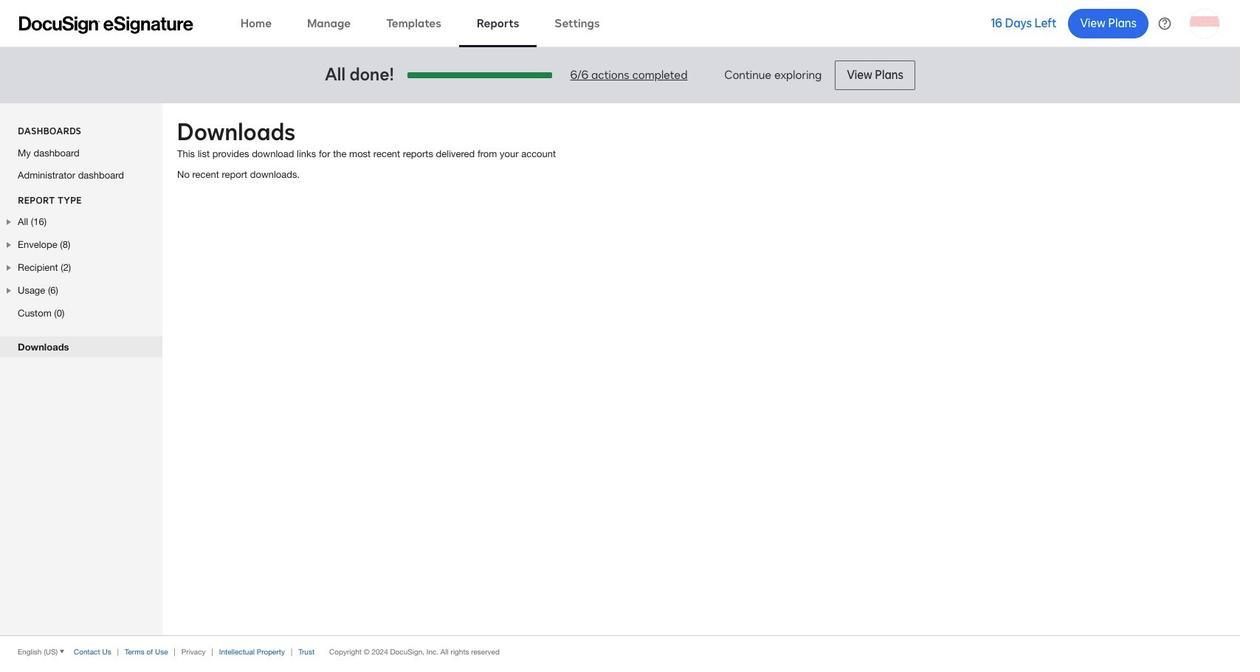 Task type: locate. For each thing, give the bounding box(es) containing it.
your uploaded profile image image
[[1190, 8, 1220, 38]]

more info region
[[0, 636, 1240, 667]]



Task type: describe. For each thing, give the bounding box(es) containing it.
docusign esignature image
[[19, 16, 193, 34]]



